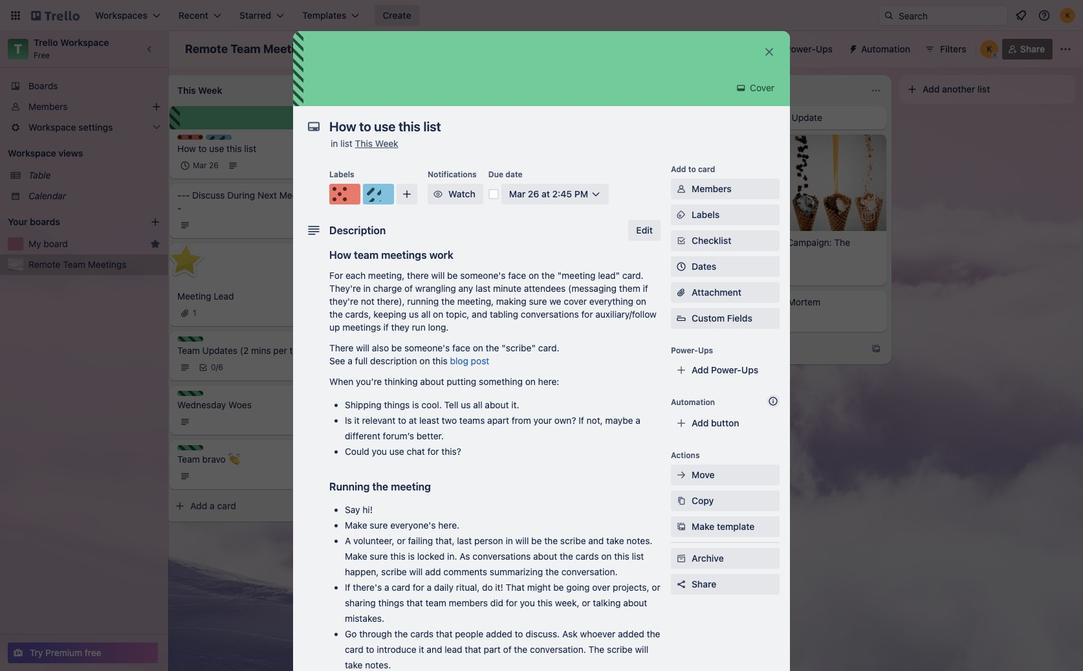 Task type: describe. For each thing, give the bounding box(es) containing it.
show menu image
[[1060, 43, 1073, 56]]

1 vertical spatial members
[[692, 183, 732, 194]]

2 vertical spatial or
[[582, 597, 591, 608]]

your boards
[[8, 216, 60, 227]]

mistakes.
[[345, 613, 385, 624]]

make down copy
[[692, 521, 715, 532]]

date
[[506, 170, 523, 179]]

add down custom
[[692, 364, 709, 375]]

cards inside create a new list for each meeting and move cards over after they are discussed ------>
[[404, 148, 427, 159]]

color: green, title: "recurring item" element for team bravo 👏
[[177, 445, 203, 451]]

blog post link
[[450, 355, 490, 366]]

0 horizontal spatial team
[[354, 249, 379, 261]]

2 horizontal spatial or
[[652, 582, 661, 593]]

conversations inside for each meeting, there will be someone's face on the "meeting lead" card. they're in charge of wrangling any last minute attendees (messaging them if they're not there), running the meeting, making sure we cover everything on the cards, keeping us all on topic, and tabling conversations for auxiliary/follow up meetings if they run long.
[[521, 309, 579, 320]]

own?
[[555, 415, 576, 426]]

mins
[[251, 345, 271, 356]]

0 horizontal spatial labels
[[329, 170, 355, 179]]

attendees
[[524, 283, 566, 294]]

will inside there will also be someone's face on the "scribe" card. see a full description on this blog post
[[356, 342, 370, 353]]

fields
[[727, 313, 753, 324]]

actions
[[671, 451, 700, 460]]

how team meetings work
[[329, 249, 454, 261]]

the inside there will also be someone's face on the "scribe" card. see a full description on this blog post
[[486, 342, 499, 353]]

running
[[329, 481, 370, 493]]

add down 'update' on the top right of the page
[[671, 164, 686, 174]]

0 horizontal spatial members link
[[0, 96, 168, 117]]

to down color: red, title: none image
[[198, 143, 207, 154]]

team bravo 👏
[[177, 454, 240, 465]]

2 vertical spatial sure
[[370, 551, 388, 562]]

primary element
[[0, 0, 1084, 31]]

2 added from the left
[[618, 629, 645, 640]]

per
[[273, 345, 287, 356]]

dates button
[[671, 256, 780, 277]]

sm image for members
[[675, 183, 688, 195]]

forum's
[[383, 430, 414, 441]]

hi!
[[363, 504, 373, 515]]

of inside for each meeting, there will be someone's face on the "meeting lead" card. they're in charge of wrangling any last minute attendees (messaging them if they're not there), running the meeting, making sure we cover everything on the cards, keeping us all on topic, and tabling conversations for auxiliary/follow up meetings if they run long.
[[405, 283, 413, 294]]

comments
[[444, 566, 487, 577]]

1 vertical spatial cards
[[576, 551, 599, 562]]

a down bravo
[[210, 500, 215, 511]]

whoever
[[580, 629, 616, 640]]

tabling
[[490, 309, 519, 320]]

about up cool.
[[420, 376, 444, 387]]

0 vertical spatial use
[[209, 143, 224, 154]]

campaign
[[619, 112, 660, 123]]

2 vertical spatial cards
[[411, 629, 434, 640]]

charge
[[373, 283, 402, 294]]

this down 'might' at the bottom
[[538, 597, 553, 608]]

this down the volunteer,
[[390, 551, 406, 562]]

in inside "say hi! make sure everyone's here. a volunteer, or failing that, last person in will be the scribe and take notes. make sure this is locked in. as conversations about the cards on this list happen, scribe will add comments summarizing the conversation. if there's a card for a daily ritual, do it! that might be going over projects, or sharing things that team members did for you this week, or talking about mistakes. go through the cards that people added to discuss. ask whoever added the card to introduce it and lead that part of the conversation. the scribe will take notes."
[[506, 535, 513, 546]]

say
[[345, 504, 360, 515]]

woes
[[229, 399, 252, 410]]

for right did
[[506, 597, 518, 608]]

about inside shipping things is cool. tell us all about it. is it relevant to at least two teams apart from your own? if not, maybe a different forum's better. could you use chat for this?
[[485, 399, 509, 410]]

add down discussed
[[374, 190, 391, 201]]

be inside there will also be someone's face on the "scribe" card. see a full description on this blog post
[[392, 342, 402, 353]]

for inside for each meeting, there will be someone's face on the "meeting lead" card. they're in charge of wrangling any last minute attendees (messaging them if they're not there), running the meeting, making sure we cover everything on the cards, keeping us all on topic, and tabling conversations for auxiliary/follow up meetings if they run long.
[[582, 309, 593, 320]]

color: green, title: "recurring item" element for wednesday woes
[[177, 391, 203, 396]]

card. inside there will also be someone's face on the "scribe" card. see a full description on this blog post
[[538, 342, 560, 353]]

you're
[[356, 376, 382, 387]]

a down discussed
[[394, 190, 399, 201]]

how for how team meetings work
[[329, 249, 351, 261]]

about up 'might' at the bottom
[[533, 551, 557, 562]]

1 vertical spatial conversation.
[[530, 644, 586, 655]]

team updates (2 mins per team) link
[[177, 344, 328, 357]]

labels link
[[671, 205, 780, 225]]

it.
[[512, 399, 520, 410]]

a left daily
[[427, 582, 432, 593]]

all inside shipping things is cool. tell us all about it. is it relevant to at least two teams apart from your own? if not, maybe a different forum's better. could you use chat for this?
[[473, 399, 483, 410]]

sm image inside 'cover' link
[[735, 82, 748, 95]]

update
[[792, 112, 823, 123]]

add another list button
[[900, 75, 1076, 104]]

1 horizontal spatial members link
[[671, 179, 780, 199]]

1 vertical spatial power-
[[671, 346, 698, 355]]

#embraceremote campaign update link
[[545, 111, 695, 124]]

table link
[[28, 169, 161, 182]]

26 for mar 26 at 2:45 pm
[[528, 188, 539, 199]]

a down bootcamp
[[577, 345, 582, 356]]

attachment button
[[671, 282, 780, 303]]

0 vertical spatial meeting,
[[368, 270, 405, 281]]

us inside shipping things is cool. tell us all about it. is it relevant to at least two teams apart from your own? if not, maybe a different forum's better. could you use chat for this?
[[461, 399, 471, 410]]

on right the at
[[636, 296, 647, 307]]

add a card button for the left create from template… icon
[[353, 185, 496, 206]]

1 vertical spatial meeting
[[177, 291, 211, 302]]

will left add
[[409, 566, 423, 577]]

👏
[[228, 454, 240, 465]]

they inside for each meeting, there will be someone's face on the "meeting lead" card. they're in charge of wrangling any last minute attendees (messaging them if they're not there), running the meeting, making sure we cover everything on the cards, keeping us all on topic, and tabling conversations for auxiliary/follow up meetings if they run long.
[[391, 322, 410, 333]]

things inside shipping things is cool. tell us all about it. is it relevant to at least two teams apart from your own? if not, maybe a different forum's better. could you use chat for this?
[[384, 399, 410, 410]]

card down 👏
[[217, 500, 236, 511]]

0 vertical spatial conversation.
[[562, 566, 618, 577]]

if inside shipping things is cool. tell us all about it. is it relevant to at least two teams apart from your own? if not, maybe a different forum's better. could you use chat for this?
[[579, 415, 584, 426]]

blog
[[450, 355, 469, 366]]

brief discussion on artificial harmony link
[[545, 226, 695, 251]]

in inside for each meeting, there will be someone's face on the "meeting lead" card. they're in charge of wrangling any last minute attendees (messaging them if they're not there), running the meeting, making sure we cover everything on the cards, keeping us all on topic, and tabling conversations for auxiliary/follow up meetings if they run long.
[[364, 283, 371, 294]]

meeting lead link
[[177, 290, 328, 303]]

0 horizontal spatial that
[[407, 597, 423, 608]]

this inside how to use this list link
[[227, 143, 242, 154]]

meeting inside create a new list for each meeting and move cards over after they are discussed ------>
[[470, 135, 504, 146]]

someone's inside for each meeting, there will be someone's face on the "meeting lead" card. they're in charge of wrangling any last minute attendees (messaging them if they're not there), running the meeting, making sure we cover everything on the cards, keeping us all on topic, and tabling conversations for auxiliary/follow up meetings if they run long.
[[460, 270, 506, 281]]

add a card down bravo
[[190, 500, 236, 511]]

happen,
[[345, 566, 379, 577]]

custom
[[692, 313, 725, 324]]

Search field
[[895, 6, 1008, 25]]

add a card down discussed
[[374, 190, 420, 201]]

move
[[379, 148, 402, 159]]

cover
[[564, 296, 587, 307]]

try premium free button
[[8, 643, 158, 663]]

updates
[[202, 345, 238, 356]]

trello
[[34, 37, 58, 48]]

putting
[[447, 376, 477, 387]]

color: red, title: none image
[[329, 184, 361, 205]]

sure inside for each meeting, there will be someone's face on the "meeting lead" card. they're in charge of wrangling any last minute attendees (messaging them if they're not there), running the meeting, making sure we cover everything on the cards, keeping us all on topic, and tabling conversations for auxiliary/follow up meetings if they run long.
[[529, 296, 547, 307]]

power-ups button
[[760, 39, 841, 60]]

0 horizontal spatial power-ups
[[671, 346, 713, 355]]

boards
[[30, 216, 60, 227]]

lead
[[214, 291, 234, 302]]

due
[[489, 170, 504, 179]]

1 horizontal spatial notes.
[[627, 535, 653, 546]]

campaign:
[[787, 237, 832, 248]]

Mark due date as complete checkbox
[[489, 189, 499, 199]]

and up going
[[589, 535, 604, 546]]

add up here: at the bottom of page
[[558, 345, 575, 356]]

is
[[345, 415, 352, 426]]

be inside for each meeting, there will be someone's face on the "meeting lead" card. they're in charge of wrangling any last minute attendees (messaging them if they're not there), running the meeting, making sure we cover everything on the cards, keeping us all on topic, and tabling conversations for auxiliary/follow up meetings if they run long.
[[447, 270, 458, 281]]

meeting inside --- discuss during next meeting -- -
[[280, 190, 313, 201]]

everything
[[590, 296, 634, 307]]

make up happen,
[[345, 551, 367, 562]]

create for create a new list for each meeting and move cards over after they are discussed ------>
[[361, 135, 389, 146]]

make template
[[692, 521, 755, 532]]

the inside remote work campaign: the scoop
[[835, 237, 851, 248]]

move
[[692, 469, 715, 480]]

list left this
[[341, 138, 353, 149]]

a right 'there's'
[[384, 582, 389, 593]]

0 horizontal spatial workspace
[[8, 148, 56, 159]]

automation button
[[843, 39, 919, 60]]

1 horizontal spatial meetings
[[381, 249, 427, 261]]

remote inside board name text box
[[185, 42, 228, 56]]

card down go
[[345, 644, 364, 655]]

failing
[[408, 535, 433, 546]]

add
[[425, 566, 441, 577]]

remote work campaign: the scoop
[[729, 237, 851, 261]]

board
[[44, 238, 68, 249]]

1 vertical spatial sure
[[370, 520, 388, 531]]

0 horizontal spatial take
[[345, 660, 363, 671]]

your
[[8, 216, 28, 227]]

add down fields at the right
[[742, 343, 759, 354]]

search image
[[884, 10, 895, 21]]

shipping things is cool. tell us all about it. is it relevant to at least two teams apart from your own? if not, maybe a different forum's better. could you use chat for this?
[[345, 399, 641, 457]]

1 horizontal spatial 1
[[763, 268, 766, 277]]

nordic launch update link
[[729, 111, 879, 124]]

--- discuss during next meeting -- -
[[177, 190, 324, 214]]

0 vertical spatial or
[[397, 535, 406, 546]]

0 horizontal spatial notes.
[[365, 660, 391, 671]]

archive link
[[671, 548, 780, 569]]

0 horizontal spatial in
[[331, 138, 338, 149]]

workspace navigation collapse icon image
[[141, 40, 159, 58]]

over inside create a new list for each meeting and move cards over after they are discussed ------>
[[430, 148, 448, 159]]

at inside mar 26 at 2:45 pm button
[[542, 188, 550, 199]]

conversations inside "say hi! make sure everyone's here. a volunteer, or failing that, last person in will be the scribe and take notes. make sure this is locked in. as conversations about the cards on this list happen, scribe will add comments summarizing the conversation. if there's a card for a daily ritual, do it! that might be going over projects, or sharing things that team members did for you this week, or talking about mistakes. go through the cards that people added to discuss. ask whoever added the card to introduce it and lead that part of the conversation. the scribe will take notes."
[[473, 551, 531, 562]]

meeting lead
[[177, 291, 234, 302]]

1 vertical spatial kendallparks02 (kendallparks02) image
[[981, 40, 999, 58]]

on up when you're thinking about putting something on here:
[[420, 355, 430, 366]]

mar 26
[[193, 161, 219, 170]]

in list this week
[[331, 138, 398, 149]]

introduce
[[377, 644, 417, 655]]

boards link
[[0, 76, 168, 96]]

0 horizontal spatial members
[[28, 101, 68, 112]]

workspace views
[[8, 148, 83, 159]]

1 vertical spatial meetings
[[88, 259, 127, 270]]

launch
[[759, 112, 790, 123]]

add a card up here: at the bottom of page
[[558, 345, 604, 356]]

workspace inside trello workspace free
[[60, 37, 109, 48]]

new
[[399, 135, 416, 146]]

when you're thinking about putting something on here:
[[329, 376, 560, 387]]

list inside how to use this list link
[[244, 143, 256, 154]]

be up week,
[[554, 582, 564, 593]]

use inside shipping things is cool. tell us all about it. is it relevant to at least two teams apart from your own? if not, maybe a different forum's better. could you use chat for this?
[[390, 446, 404, 457]]

on up "long."
[[433, 309, 444, 320]]

at inside shipping things is cool. tell us all about it. is it relevant to at least two teams apart from your own? if not, maybe a different forum's better. could you use chat for this?
[[409, 415, 417, 426]]

add inside button
[[692, 418, 709, 429]]

archive
[[692, 553, 724, 564]]

add board image
[[150, 217, 161, 227]]

1 horizontal spatial ups
[[742, 364, 759, 375]]

full
[[355, 355, 368, 366]]

sm image for watch
[[432, 188, 445, 201]]

dates
[[692, 261, 717, 272]]

mar for mar 26 at 2:45 pm
[[509, 188, 526, 199]]

1 horizontal spatial if
[[643, 283, 648, 294]]

week
[[375, 138, 398, 149]]

if inside "say hi! make sure everyone's here. a volunteer, or failing that, last person in will be the scribe and take notes. make sure this is locked in. as conversations about the cards on this list happen, scribe will add comments summarizing the conversation. if there's a card for a daily ritual, do it! that might be going over projects, or sharing things that team members did for you this week, or talking about mistakes. go through the cards that people added to discuss. ask whoever added the card to introduce it and lead that part of the conversation. the scribe will take notes."
[[345, 582, 351, 593]]

0 horizontal spatial meeting
[[391, 481, 431, 493]]

2 vertical spatial scribe
[[607, 644, 633, 655]]

is inside "say hi! make sure everyone's here. a volunteer, or failing that, last person in will be the scribe and take notes. make sure this is locked in. as conversations about the cards on this list happen, scribe will add comments summarizing the conversation. if there's a card for a daily ritual, do it! that might be going over projects, or sharing things that team members did for you this week, or talking about mistakes. go through the cards that people added to discuss. ask whoever added the card to introduce it and lead that part of the conversation. the scribe will take notes."
[[408, 551, 415, 562]]

about down projects,
[[623, 597, 648, 608]]

card down post-
[[769, 343, 788, 354]]

bravo
[[202, 454, 226, 465]]

make down 'say'
[[345, 520, 367, 531]]

each inside create a new list for each meeting and move cards over after they are discussed ------>
[[447, 135, 467, 146]]

0 vertical spatial scribe
[[560, 535, 586, 546]]

0 horizontal spatial if
[[384, 322, 389, 333]]

edit button
[[629, 220, 661, 241]]

calendar
[[28, 190, 66, 201]]

topic,
[[446, 309, 470, 320]]

on left here: at the bottom of page
[[525, 376, 536, 387]]

things inside "say hi! make sure everyone's here. a volunteer, or failing that, last person in will be the scribe and take notes. make sure this is locked in. as conversations about the cards on this list happen, scribe will add comments summarizing the conversation. if there's a card for a daily ritual, do it! that might be going over projects, or sharing things that team members did for you this week, or talking about mistakes. go through the cards that people added to discuss. ask whoever added the card to introduce it and lead that part of the conversation. the scribe will take notes."
[[378, 597, 404, 608]]

6
[[218, 362, 223, 372]]

power- inside button
[[786, 43, 816, 54]]

trello workspace free
[[34, 37, 109, 60]]

add down team bravo 👏
[[190, 500, 207, 511]]

did
[[491, 597, 504, 608]]

0 vertical spatial share
[[1021, 43, 1045, 54]]

us inside for each meeting, there will be someone's face on the "meeting lead" card. they're in charge of wrangling any last minute attendees (messaging them if they're not there), running the meeting, making sure we cover everything on the cards, keeping us all on topic, and tabling conversations for auxiliary/follow up meetings if they run long.
[[409, 309, 419, 320]]

create for create
[[383, 10, 411, 21]]

on inside "say hi! make sure everyone's here. a volunteer, or failing that, last person in will be the scribe and take notes. make sure this is locked in. as conversations about the cards on this list happen, scribe will add comments summarizing the conversation. if there's a card for a daily ritual, do it! that might be going over projects, or sharing things that team members did for you this week, or talking about mistakes. go through the cards that people added to discuss. ask whoever added the card to introduce it and lead that part of the conversation. the scribe will take notes."
[[602, 551, 612, 562]]

and inside for each meeting, there will be someone's face on the "meeting lead" card. they're in charge of wrangling any last minute attendees (messaging them if they're not there), running the meeting, making sure we cover everything on the cards, keeping us all on topic, and tabling conversations for auxiliary/follow up meetings if they run long.
[[472, 309, 488, 320]]

brief
[[545, 226, 565, 237]]

1 horizontal spatial power-
[[711, 364, 742, 375]]

1 vertical spatial 1
[[193, 308, 197, 318]]

it inside "say hi! make sure everyone's here. a volunteer, or failing that, last person in will be the scribe and take notes. make sure this is locked in. as conversations about the cards on this list happen, scribe will add comments summarizing the conversation. if there's a card for a daily ritual, do it! that might be going over projects, or sharing things that team members did for you this week, or talking about mistakes. go through the cards that people added to discuss. ask whoever added the card to introduce it and lead that part of the conversation. the scribe will take notes."
[[419, 644, 424, 655]]

up
[[329, 322, 340, 333]]

will up summarizing
[[516, 535, 529, 546]]

after
[[451, 148, 470, 159]]

filters button
[[921, 39, 971, 60]]

0 vertical spatial share button
[[1003, 39, 1053, 60]]

week,
[[555, 597, 580, 608]]

26 for mar 26
[[209, 161, 219, 170]]

add another list
[[923, 84, 991, 95]]

thinking
[[385, 376, 418, 387]]



Task type: locate. For each thing, give the bounding box(es) containing it.
someone's up any
[[460, 270, 506, 281]]

ups left automation button
[[816, 43, 833, 54]]

0 vertical spatial meeting
[[470, 135, 504, 146]]

not,
[[587, 415, 603, 426]]

0 horizontal spatial card.
[[538, 342, 560, 353]]

sure down attendees
[[529, 296, 547, 307]]

meetings
[[263, 42, 315, 56], [88, 259, 127, 270]]

someone's inside there will also be someone's face on the "scribe" card. see a full description on this blog post
[[405, 342, 450, 353]]

us
[[409, 309, 419, 320], [461, 399, 471, 410]]

mar inside option
[[193, 161, 207, 170]]

there's
[[353, 582, 382, 593]]

remote for remote work campaign: the scoop link
[[729, 237, 761, 248]]

list inside add another list 'button'
[[978, 84, 991, 95]]

power-ups inside the power-ups button
[[786, 43, 833, 54]]

on left artificial
[[615, 226, 625, 237]]

1 vertical spatial over
[[592, 582, 611, 593]]

each up after
[[447, 135, 467, 146]]

2 color: green, title: "recurring item" element from the top
[[177, 391, 203, 396]]

card. up them
[[623, 270, 644, 281]]

2 horizontal spatial power-
[[786, 43, 816, 54]]

members link down 'boards' at the top left
[[0, 96, 168, 117]]

1 horizontal spatial or
[[582, 597, 591, 608]]

things down 'there's'
[[378, 597, 404, 608]]

boards
[[28, 80, 58, 91]]

team down description at the top left
[[354, 249, 379, 261]]

it inside shipping things is cool. tell us all about it. is it relevant to at least two teams apart from your own? if not, maybe a different forum's better. could you use chat for this?
[[354, 415, 360, 426]]

1 horizontal spatial remote
[[185, 42, 228, 56]]

sm image left watch
[[432, 188, 445, 201]]

in right person
[[506, 535, 513, 546]]

sm image inside labels link
[[675, 208, 688, 221]]

they're
[[329, 296, 359, 307]]

scoop
[[729, 250, 755, 261]]

members down 'boards' at the top left
[[28, 101, 68, 112]]

remote work campaign: the scoop link
[[729, 236, 879, 262]]

that
[[506, 582, 525, 593]]

on up attendees
[[529, 270, 539, 281]]

my
[[28, 238, 41, 249]]

teams
[[460, 415, 485, 426]]

0 horizontal spatial share
[[692, 579, 717, 590]]

1 vertical spatial last
[[457, 535, 472, 546]]

0 vertical spatial meeting
[[280, 190, 313, 201]]

0 horizontal spatial it
[[354, 415, 360, 426]]

apart
[[488, 415, 509, 426]]

in up not
[[364, 283, 371, 294]]

sm image for labels
[[675, 208, 688, 221]]

making
[[496, 296, 527, 307]]

2 horizontal spatial remote
[[729, 237, 761, 248]]

a up add power-ups link
[[761, 343, 766, 354]]

sure
[[529, 296, 547, 307], [370, 520, 388, 531], [370, 551, 388, 562]]

1 added from the left
[[486, 629, 513, 640]]

be up summarizing
[[532, 535, 542, 546]]

the inside "say hi! make sure everyone's here. a volunteer, or failing that, last person in will be the scribe and take notes. make sure this is locked in. as conversations about the cards on this list happen, scribe will add comments summarizing the conversation. if there's a card for a daily ritual, do it! that might be going over projects, or sharing things that team members did for you this week, or talking about mistakes. go through the cards that people added to discuss. ask whoever added the card to introduce it and lead that part of the conversation. the scribe will take notes."
[[589, 644, 605, 655]]

mar down date
[[509, 188, 526, 199]]

t link
[[8, 39, 28, 60]]

members down add to card
[[692, 183, 732, 194]]

add a card down fields at the right
[[742, 343, 788, 354]]

card. right "scribe"
[[538, 342, 560, 353]]

1 vertical spatial power-ups
[[671, 346, 713, 355]]

button
[[711, 418, 740, 429]]

keeping
[[374, 309, 407, 320]]

0 vertical spatial create from template… image
[[504, 190, 514, 201]]

create from template… image
[[504, 190, 514, 201], [687, 346, 698, 356]]

color: green, title: "recurring item" element
[[177, 337, 203, 342], [177, 391, 203, 396], [177, 445, 203, 451]]

sm image for make template
[[675, 520, 688, 533]]

another
[[943, 84, 976, 95]]

mortem
[[788, 297, 821, 308]]

mar for mar 26
[[193, 161, 207, 170]]

0 horizontal spatial scribe
[[381, 566, 407, 577]]

1 vertical spatial take
[[345, 660, 363, 671]]

0 vertical spatial team
[[354, 249, 379, 261]]

meeting
[[470, 135, 504, 146], [391, 481, 431, 493]]

color: red, title: none image
[[177, 135, 203, 140]]

0 vertical spatial is
[[412, 399, 419, 410]]

meetings inside for each meeting, there will be someone's face on the "meeting lead" card. they're in charge of wrangling any last minute attendees (messaging them if they're not there), running the meeting, making sure we cover everything on the cards, keeping us all on topic, and tabling conversations for auxiliary/follow up meetings if they run long.
[[343, 322, 381, 333]]

each inside for each meeting, there will be someone's face on the "meeting lead" card. they're in charge of wrangling any last minute attendees (messaging them if they're not there), running the meeting, making sure we cover everything on the cards, keeping us all on topic, and tabling conversations for auxiliary/follow up meetings if they run long.
[[346, 270, 366, 281]]

sm image
[[735, 82, 748, 95], [675, 183, 688, 195], [675, 469, 688, 482], [675, 520, 688, 533], [675, 552, 688, 565]]

ups inside button
[[816, 43, 833, 54]]

or down going
[[582, 597, 591, 608]]

1 vertical spatial someone's
[[405, 342, 450, 353]]

will down projects,
[[635, 644, 649, 655]]

to left discuss.
[[515, 629, 523, 640]]

0 horizontal spatial meetings
[[88, 259, 127, 270]]

us right tell
[[461, 399, 471, 410]]

sure down the volunteer,
[[370, 551, 388, 562]]

add left button
[[692, 418, 709, 429]]

1 vertical spatial labels
[[692, 209, 720, 220]]

calendar link
[[28, 190, 161, 203]]

2 horizontal spatial that
[[465, 644, 481, 655]]

card down auxiliary/follow
[[585, 345, 604, 356]]

discuss
[[192, 190, 225, 201]]

a inside shipping things is cool. tell us all about it. is it relevant to at least two teams apart from your own? if not, maybe a different forum's better. could you use chat for this?
[[636, 415, 641, 426]]

create a new list for each meeting and move cards over after they are discussed ------> link
[[361, 135, 511, 173]]

a left full at the bottom left of the page
[[348, 355, 353, 366]]

a inside there will also be someone's face on the "scribe" card. see a full description on this blog post
[[348, 355, 353, 366]]

views
[[58, 148, 83, 159]]

they inside create a new list for each meeting and move cards over after they are discussed ------>
[[473, 148, 491, 159]]

sm image for archive
[[675, 552, 688, 565]]

will up full at the bottom left of the page
[[356, 342, 370, 353]]

might
[[527, 582, 551, 593]]

team inside board name text box
[[231, 42, 261, 56]]

to
[[198, 143, 207, 154], [689, 164, 696, 174], [398, 415, 406, 426], [515, 629, 523, 640], [366, 644, 374, 655]]

Board name text field
[[179, 39, 322, 60]]

if left the not,
[[579, 415, 584, 426]]

of right part
[[503, 644, 512, 655]]

card right 'there's'
[[392, 582, 410, 593]]

sm image inside move link
[[675, 469, 688, 482]]

on inside brief discussion on artificial harmony
[[615, 226, 625, 237]]

volunteer,
[[353, 535, 395, 546]]

1 vertical spatial us
[[461, 399, 471, 410]]

"meeting
[[558, 270, 596, 281]]

0 horizontal spatial meeting,
[[368, 270, 405, 281]]

notes.
[[627, 535, 653, 546], [365, 660, 391, 671]]

1 horizontal spatial last
[[476, 283, 491, 294]]

1 vertical spatial if
[[345, 582, 351, 593]]

0 vertical spatial remote
[[185, 42, 228, 56]]

0 horizontal spatial you
[[372, 446, 387, 457]]

0 horizontal spatial 26
[[209, 161, 219, 170]]

chat
[[407, 446, 425, 457]]

add a card button for the bottommost create from template… icon
[[537, 341, 680, 362]]

0 vertical spatial members link
[[0, 96, 168, 117]]

face inside there will also be someone's face on the "scribe" card. see a full description on this blog post
[[453, 342, 471, 353]]

going
[[567, 582, 590, 593]]

sm image
[[432, 188, 445, 201], [675, 208, 688, 221], [675, 495, 688, 507]]

it!
[[495, 582, 503, 593]]

color: green, title: "recurring item" element for team updates (2 mins per team)
[[177, 337, 203, 342]]

1 horizontal spatial power-ups
[[786, 43, 833, 54]]

over up talking
[[592, 582, 611, 593]]

for each meeting, there will be someone's face on the "meeting lead" card. they're in charge of wrangling any last minute attendees (messaging them if they're not there), running the meeting, making sure we cover everything on the cards, keeping us all on topic, and tabling conversations for auxiliary/follow up meetings if they run long.
[[329, 270, 657, 333]]

projects,
[[613, 582, 650, 593]]

table
[[28, 170, 51, 181]]

cards up going
[[576, 551, 599, 562]]

conversation. up going
[[562, 566, 618, 577]]

1 horizontal spatial kendallparks02 (kendallparks02) image
[[1060, 8, 1076, 23]]

face inside for each meeting, there will be someone's face on the "meeting lead" card. they're in charge of wrangling any last minute attendees (messaging them if they're not there), running the meeting, making sure we cover everything on the cards, keeping us all on topic, and tabling conversations for auxiliary/follow up meetings if they run long.
[[508, 270, 526, 281]]

0 vertical spatial in
[[331, 138, 338, 149]]

1 horizontal spatial us
[[461, 399, 471, 410]]

create from template… image down custom
[[687, 346, 698, 356]]

3 color: green, title: "recurring item" element from the top
[[177, 445, 203, 451]]

1 horizontal spatial members
[[692, 183, 732, 194]]

or right projects,
[[652, 582, 661, 593]]

1 vertical spatial how
[[329, 249, 351, 261]]

0 vertical spatial take
[[607, 535, 624, 546]]

0 vertical spatial if
[[643, 283, 648, 294]]

0 vertical spatial cards
[[404, 148, 427, 159]]

sm image down actions
[[675, 469, 688, 482]]

and inside create a new list for each meeting and move cards over after they are discussed ------>
[[361, 148, 377, 159]]

cards down new
[[404, 148, 427, 159]]

long.
[[428, 322, 449, 333]]

ups
[[816, 43, 833, 54], [698, 346, 713, 355], [742, 364, 759, 375]]

0 horizontal spatial at
[[409, 415, 417, 426]]

card
[[698, 164, 715, 174], [401, 190, 420, 201], [769, 343, 788, 354], [585, 345, 604, 356], [217, 500, 236, 511], [392, 582, 410, 593], [345, 644, 364, 655]]

scribe down whoever
[[607, 644, 633, 655]]

0 horizontal spatial power-
[[671, 346, 698, 355]]

your boards with 2 items element
[[8, 214, 131, 230]]

meeting, up charge
[[368, 270, 405, 281]]

1 vertical spatial that
[[436, 629, 453, 640]]

takeaways
[[590, 299, 635, 310]]

kendallparks02 (kendallparks02) image
[[1060, 8, 1076, 23], [981, 40, 999, 58]]

you inside shipping things is cool. tell us all about it. is it relevant to at least two teams apart from your own? if not, maybe a different forum's better. could you use chat for this?
[[372, 446, 387, 457]]

last inside "say hi! make sure everyone's here. a volunteer, or failing that, last person in will be the scribe and take notes. make sure this is locked in. as conversations about the cards on this list happen, scribe will add comments summarizing the conversation. if there's a card for a daily ritual, do it! that might be going over projects, or sharing things that team members did for you this week, or talking about mistakes. go through the cards that people added to discuss. ask whoever added the card to introduce it and lead that part of the conversation. the scribe will take notes."
[[457, 535, 472, 546]]

0 horizontal spatial create from template… image
[[504, 190, 514, 201]]

create from template… image
[[871, 344, 882, 354]]

1 horizontal spatial take
[[607, 535, 624, 546]]

sm image for copy
[[675, 495, 688, 507]]

description
[[370, 355, 417, 366]]

workspace
[[60, 37, 109, 48], [8, 148, 56, 159]]

over inside "say hi! make sure everyone's here. a volunteer, or failing that, last person in will be the scribe and take notes. make sure this is locked in. as conversations about the cards on this list happen, scribe will add comments summarizing the conversation. if there's a card for a daily ritual, do it! that might be going over projects, or sharing things that team members did for you this week, or talking about mistakes. go through the cards that people added to discuss. ask whoever added the card to introduce it and lead that part of the conversation. the scribe will take notes."
[[592, 582, 611, 593]]

1 vertical spatial of
[[503, 644, 512, 655]]

any
[[459, 283, 473, 294]]

for up '>' on the top left
[[433, 135, 445, 146]]

add inside 'button'
[[923, 84, 940, 95]]

will inside for each meeting, there will be someone's face on the "meeting lead" card. they're in charge of wrangling any last minute attendees (messaging them if they're not there), running the meeting, making sure we cover everything on the cards, keeping us all on topic, and tabling conversations for auxiliary/follow up meetings if they run long.
[[431, 270, 445, 281]]

sm image left make template
[[675, 520, 688, 533]]

be up description
[[392, 342, 402, 353]]

remote down my board on the left top
[[28, 259, 61, 270]]

Mar 26 checkbox
[[177, 158, 223, 173]]

1 horizontal spatial card.
[[623, 270, 644, 281]]

1 vertical spatial you
[[520, 597, 535, 608]]

there will also be someone's face on the "scribe" card. see a full description on this blog post
[[329, 342, 560, 366]]

sm image inside watch button
[[432, 188, 445, 201]]

see
[[329, 355, 345, 366]]

for left daily
[[413, 582, 424, 593]]

take down go
[[345, 660, 363, 671]]

1 down work
[[763, 268, 766, 277]]

color: sky, title: none image
[[206, 135, 232, 140]]

add a card button down '>' on the top left
[[353, 185, 496, 206]]

over
[[430, 148, 448, 159], [592, 582, 611, 593]]

sm image inside make template link
[[675, 520, 688, 533]]

and up discussed
[[361, 148, 377, 159]]

all inside for each meeting, there will be someone's face on the "meeting lead" card. they're in charge of wrangling any last minute attendees (messaging them if they're not there), running the meeting, making sure we cover everything on the cards, keeping us all on topic, and tabling conversations for auxiliary/follow up meetings if they run long.
[[421, 309, 431, 320]]

sm image inside archive link
[[675, 552, 688, 565]]

1 horizontal spatial meeting
[[470, 135, 504, 146]]

and left lead
[[427, 644, 442, 655]]

cool.
[[422, 399, 442, 410]]

1 horizontal spatial that
[[436, 629, 453, 640]]

1 horizontal spatial workspace
[[60, 37, 109, 48]]

here.
[[438, 520, 460, 531]]

meeting
[[280, 190, 313, 201], [177, 291, 211, 302]]

0 notifications image
[[1014, 8, 1029, 23]]

all up teams
[[473, 399, 483, 410]]

there
[[407, 270, 429, 281]]

watch button
[[428, 184, 483, 205]]

0 horizontal spatial meeting
[[177, 291, 211, 302]]

sm image inside copy link
[[675, 495, 688, 507]]

of inside "say hi! make sure everyone's here. a volunteer, or failing that, last person in will be the scribe and take notes. make sure this is locked in. as conversations about the cards on this list happen, scribe will add comments summarizing the conversation. if there's a card for a daily ritual, do it! that might be going over projects, or sharing things that team members did for you this week, or talking about mistakes. go through the cards that people added to discuss. ask whoever added the card to introduce it and lead that part of the conversation. the scribe will take notes."
[[503, 644, 512, 655]]

sm image left archive on the bottom of page
[[675, 552, 688, 565]]

of down there on the left top of the page
[[405, 283, 413, 294]]

0 vertical spatial labels
[[329, 170, 355, 179]]

it right introduce
[[419, 644, 424, 655]]

to down 'update' on the top right of the page
[[689, 164, 696, 174]]

watch
[[449, 188, 476, 199]]

remote up scoop
[[729, 237, 761, 248]]

at left 2:45
[[542, 188, 550, 199]]

card. inside for each meeting, there will be someone's face on the "meeting lead" card. they're in charge of wrangling any last minute attendees (messaging them if they're not there), running the meeting, making sure we cover everything on the cards, keeping us all on topic, and tabling conversations for auxiliary/follow up meetings if they run long.
[[623, 270, 644, 281]]

to down through
[[366, 644, 374, 655]]

to up forum's
[[398, 415, 406, 426]]

make
[[345, 520, 367, 531], [692, 521, 715, 532], [345, 551, 367, 562]]

t
[[14, 41, 22, 56]]

better.
[[417, 430, 444, 441]]

team inside "say hi! make sure everyone's here. a volunteer, or failing that, last person in will be the scribe and take notes. make sure this is locked in. as conversations about the cards on this list happen, scribe will add comments summarizing the conversation. if there's a card for a daily ritual, do it! that might be going over projects, or sharing things that team members did for you this week, or talking about mistakes. go through the cards that people added to discuss. ask whoever added the card to introduce it and lead that part of the conversation. the scribe will take notes."
[[426, 597, 447, 608]]

is left cool.
[[412, 399, 419, 410]]

0 horizontal spatial over
[[430, 148, 448, 159]]

members link
[[0, 96, 168, 117], [671, 179, 780, 199]]

0 vertical spatial over
[[430, 148, 448, 159]]

0 vertical spatial power-
[[786, 43, 816, 54]]

#embraceremote campaign update
[[545, 112, 692, 123]]

this
[[227, 143, 242, 154], [433, 355, 448, 366], [390, 551, 406, 562], [614, 551, 630, 562], [538, 597, 553, 608]]

1 horizontal spatial create from template… image
[[687, 346, 698, 356]]

for inside shipping things is cool. tell us all about it. is it relevant to at least two teams apart from your own? if not, maybe a different forum's better. could you use chat for this?
[[428, 446, 439, 457]]

if right the at
[[643, 283, 648, 294]]

automation down search "icon"
[[862, 43, 911, 54]]

0 vertical spatial 26
[[209, 161, 219, 170]]

that down locked
[[407, 597, 423, 608]]

0 horizontal spatial kendallparks02 (kendallparks02) image
[[981, 40, 999, 58]]

2 horizontal spatial ups
[[816, 43, 833, 54]]

starred icon image
[[150, 239, 161, 249]]

you inside "say hi! make sure everyone's here. a volunteer, or failing that, last person in will be the scribe and take notes. make sure this is locked in. as conversations about the cards on this list happen, scribe will add comments summarizing the conversation. if there's a card for a daily ritual, do it! that might be going over projects, or sharing things that team members did for you this week, or talking about mistakes. go through the cards that people added to discuss. ask whoever added the card to introduce it and lead that part of the conversation. the scribe will take notes."
[[520, 597, 535, 608]]

how to use this list link
[[177, 142, 328, 155]]

is inside shipping things is cool. tell us all about it. is it relevant to at least two teams apart from your own? if not, maybe a different forum's better. could you use chat for this?
[[412, 399, 419, 410]]

notes. down introduce
[[365, 660, 391, 671]]

artificial
[[628, 226, 662, 237]]

mar inside button
[[509, 188, 526, 199]]

1 horizontal spatial they
[[473, 148, 491, 159]]

--- discuss during next meeting -- - link
[[177, 189, 328, 215]]

how up the for
[[329, 249, 351, 261]]

wednesday woes
[[177, 399, 252, 410]]

0 horizontal spatial if
[[345, 582, 351, 593]]

summarizing
[[490, 566, 543, 577]]

meetings inside board name text box
[[263, 42, 315, 56]]

notes. up projects,
[[627, 535, 653, 546]]

it right the is
[[354, 415, 360, 426]]

team updates (2 mins per team)
[[177, 345, 314, 356]]

card right color: sky, title: none icon
[[401, 190, 420, 201]]

1 vertical spatial in
[[364, 283, 371, 294]]

1 vertical spatial share button
[[671, 574, 780, 595]]

sm image for move
[[675, 469, 688, 482]]

color: sky, title: none image
[[363, 184, 394, 205]]

1 vertical spatial create from template… image
[[687, 346, 698, 356]]

a inside create a new list for each meeting and move cards over after they are discussed ------>
[[391, 135, 396, 146]]

None text field
[[323, 115, 750, 139]]

for down cover
[[582, 309, 593, 320]]

share button down 0 notifications image
[[1003, 39, 1053, 60]]

0 vertical spatial someone's
[[460, 270, 506, 281]]

to inside shipping things is cool. tell us all about it. is it relevant to at least two teams apart from your own? if not, maybe a different forum's better. could you use chat for this?
[[398, 415, 406, 426]]

remote team meetings inside board name text box
[[185, 42, 315, 56]]

0 vertical spatial power-ups
[[786, 43, 833, 54]]

list inside "say hi! make sure everyone's here. a volunteer, or failing that, last person in will be the scribe and take notes. make sure this is locked in. as conversations about the cards on this list happen, scribe will add comments summarizing the conversation. if there's a card for a daily ritual, do it! that might be going over projects, or sharing things that team members did for you this week, or talking about mistakes. go through the cards that people added to discuss. ask whoever added the card to introduce it and lead that part of the conversation. the scribe will take notes."
[[632, 551, 644, 562]]

0 horizontal spatial remote team meetings
[[28, 259, 127, 270]]

remote inside remote work campaign: the scoop
[[729, 237, 761, 248]]

1 vertical spatial automation
[[671, 397, 715, 407]]

1 vertical spatial remote team meetings
[[28, 259, 127, 270]]

0 horizontal spatial mar
[[193, 161, 207, 170]]

1 horizontal spatial face
[[508, 270, 526, 281]]

create inside create a new list for each meeting and move cards over after they are discussed ------>
[[361, 135, 389, 146]]

26
[[209, 161, 219, 170], [528, 188, 539, 199]]

labels up checklist
[[692, 209, 720, 220]]

for down the better.
[[428, 446, 439, 457]]

will
[[431, 270, 445, 281], [356, 342, 370, 353], [516, 535, 529, 546], [409, 566, 423, 577], [635, 644, 649, 655]]

1 vertical spatial face
[[453, 342, 471, 353]]

0 vertical spatial all
[[421, 309, 431, 320]]

person
[[475, 535, 503, 546]]

free
[[85, 647, 101, 658]]

1 vertical spatial each
[[346, 270, 366, 281]]

1 horizontal spatial remote team meetings
[[185, 42, 315, 56]]

use down forum's
[[390, 446, 404, 457]]

1 horizontal spatial someone's
[[460, 270, 506, 281]]

harmony
[[545, 239, 583, 250]]

last inside for each meeting, there will be someone's face on the "meeting lead" card. they're in charge of wrangling any last minute attendees (messaging them if they're not there), running the meeting, making sure we cover everything on the cards, keeping us all on topic, and tabling conversations for auxiliary/follow up meetings if they run long.
[[476, 283, 491, 294]]

the
[[835, 237, 851, 248], [589, 644, 605, 655]]

list right the another
[[978, 84, 991, 95]]

1 vertical spatial ups
[[698, 346, 713, 355]]

update
[[662, 112, 692, 123]]

1 vertical spatial color: green, title: "recurring item" element
[[177, 391, 203, 396]]

1 horizontal spatial added
[[618, 629, 645, 640]]

labels up color: red, title: none icon
[[329, 170, 355, 179]]

in left this
[[331, 138, 338, 149]]

for inside create a new list for each meeting and move cards over after they are discussed ------>
[[433, 135, 445, 146]]

add a card button for create from template… image
[[721, 339, 864, 359]]

this up projects,
[[614, 551, 630, 562]]

1 vertical spatial meeting,
[[457, 296, 494, 307]]

add a card button down 👏
[[170, 496, 312, 517]]

26 inside option
[[209, 161, 219, 170]]

this inside there will also be someone's face on the "scribe" card. see a full description on this blog post
[[433, 355, 448, 366]]

26 inside button
[[528, 188, 539, 199]]

1 vertical spatial meeting
[[391, 481, 431, 493]]

1 vertical spatial mar
[[509, 188, 526, 199]]

remote for remote team meetings link
[[28, 259, 61, 270]]

automation inside button
[[862, 43, 911, 54]]

0 vertical spatial kendallparks02 (kendallparks02) image
[[1060, 8, 1076, 23]]

create inside 'button'
[[383, 10, 411, 21]]

open information menu image
[[1038, 9, 1051, 22]]

kendallparks02 (kendallparks02) image right filters
[[981, 40, 999, 58]]

0 vertical spatial things
[[384, 399, 410, 410]]

list up projects,
[[632, 551, 644, 562]]

strategic influence at work: bootcamp takeaways link
[[545, 285, 695, 311]]

meetings
[[381, 249, 427, 261], [343, 322, 381, 333]]

sm image right edit button
[[675, 208, 688, 221]]

/
[[216, 362, 218, 372]]

a up move
[[391, 135, 396, 146]]

ups down fields at the right
[[742, 364, 759, 375]]

card up labels link
[[698, 164, 715, 174]]

list inside create a new list for each meeting and move cards over after they are discussed ------>
[[418, 135, 431, 146]]

about
[[420, 376, 444, 387], [485, 399, 509, 410], [533, 551, 557, 562], [623, 597, 648, 608]]

2 vertical spatial ups
[[742, 364, 759, 375]]

how for how to use this list
[[177, 143, 196, 154]]

1 horizontal spatial share button
[[1003, 39, 1053, 60]]

part
[[484, 644, 501, 655]]

on up "post"
[[473, 342, 483, 353]]

discussion
[[567, 226, 612, 237]]

1 color: green, title: "recurring item" element from the top
[[177, 337, 203, 342]]

you down 'might' at the bottom
[[520, 597, 535, 608]]

0 horizontal spatial someone's
[[405, 342, 450, 353]]

meeting down chat
[[391, 481, 431, 493]]



Task type: vqa. For each thing, say whether or not it's contained in the screenshot.
leftmost Workspace members
no



